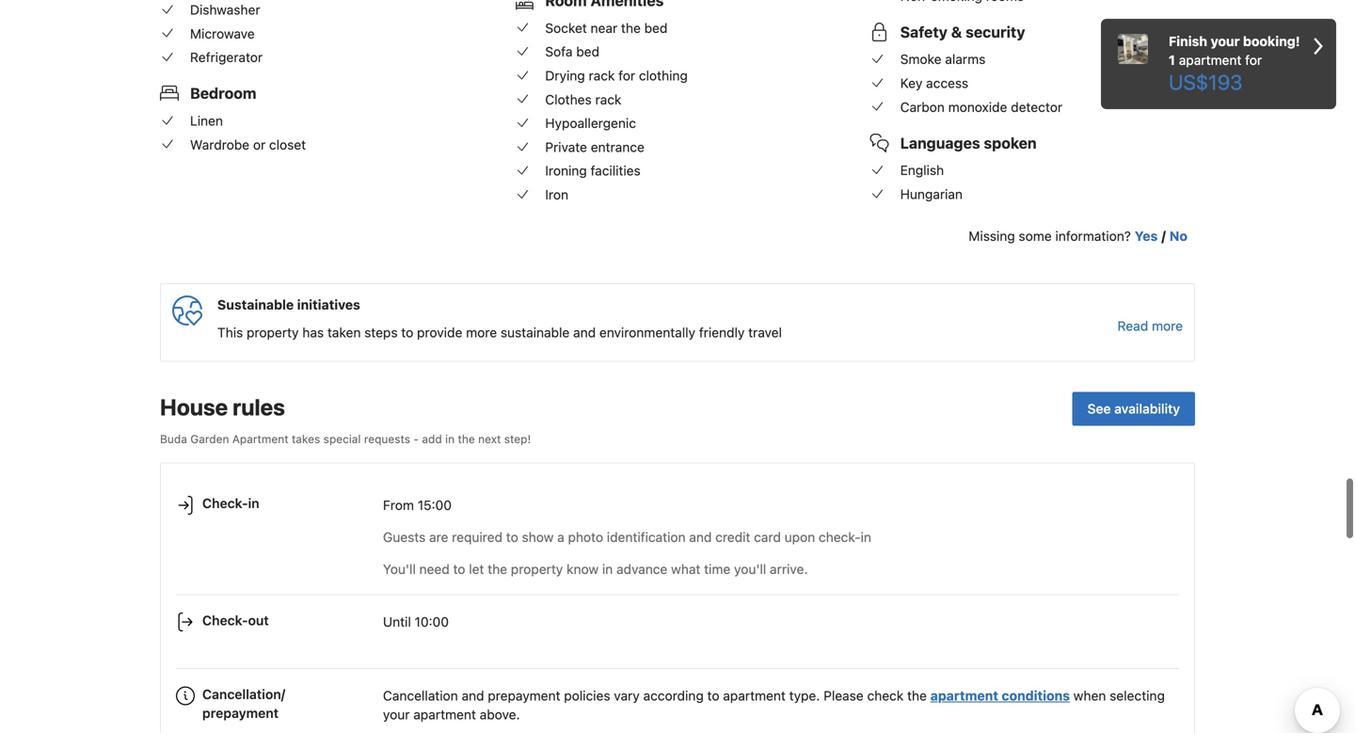 Task type: vqa. For each thing, say whether or not it's contained in the screenshot.
'15:00'
yes



Task type: describe. For each thing, give the bounding box(es) containing it.
according
[[643, 688, 704, 703]]

sustainable
[[501, 325, 570, 340]]

booking!
[[1243, 33, 1300, 49]]

cancellation/ prepayment
[[202, 686, 285, 721]]

selecting
[[1110, 688, 1165, 703]]

private
[[545, 139, 587, 155]]

1 horizontal spatial bed
[[644, 20, 668, 36]]

carbon monoxide detector
[[900, 99, 1063, 115]]

ironing facilities
[[545, 163, 641, 179]]

until
[[383, 614, 411, 629]]

apartment conditions link
[[930, 688, 1070, 703]]

buda
[[160, 432, 187, 446]]

wardrobe
[[190, 137, 249, 152]]

more inside button
[[1152, 318, 1183, 334]]

rules
[[233, 394, 285, 420]]

iron
[[545, 187, 568, 202]]

dishwasher
[[190, 2, 260, 17]]

requests
[[364, 432, 410, 446]]

missing some information? yes / no
[[969, 228, 1188, 244]]

socket near the bed
[[545, 20, 668, 36]]

vary
[[614, 688, 640, 703]]

provide
[[417, 325, 462, 340]]

access
[[926, 75, 968, 91]]

the right 'let'
[[488, 561, 507, 577]]

apartment
[[232, 432, 288, 446]]

check- for out
[[202, 612, 248, 628]]

us$193
[[1169, 70, 1243, 94]]

check
[[867, 688, 904, 703]]

this property has taken steps to provide more sustainable and environmentally friendly travel
[[217, 325, 782, 340]]

advance
[[616, 561, 668, 577]]

rack for drying
[[589, 68, 615, 83]]

time
[[704, 561, 731, 577]]

sustainable initiatives
[[217, 297, 360, 312]]

monoxide
[[948, 99, 1007, 115]]

for inside finish your booking! 1 apartment for us$193
[[1245, 52, 1262, 68]]

buda garden apartment takes special requests - add in the next step!
[[160, 432, 531, 446]]

0 horizontal spatial for
[[618, 68, 635, 83]]

please
[[824, 688, 864, 703]]

key access
[[900, 75, 968, 91]]

private entrance
[[545, 139, 645, 155]]

languages
[[900, 134, 980, 152]]

rack for clothes
[[595, 92, 622, 107]]

missing
[[969, 228, 1015, 244]]

above.
[[480, 707, 520, 722]]

safety & security
[[900, 23, 1025, 41]]

read
[[1118, 318, 1148, 334]]

1 horizontal spatial property
[[511, 561, 563, 577]]

facilities
[[591, 163, 641, 179]]

clothes rack
[[545, 92, 622, 107]]

yes button
[[1135, 227, 1158, 246]]

apartment left conditions
[[930, 688, 998, 703]]

safety
[[900, 23, 948, 41]]

environmentally
[[599, 325, 695, 340]]

/
[[1162, 228, 1166, 244]]

required
[[452, 529, 503, 545]]

has
[[302, 325, 324, 340]]

to right the according
[[707, 688, 719, 703]]

identification
[[607, 529, 686, 545]]

information?
[[1055, 228, 1131, 244]]

drying rack for clothing
[[545, 68, 688, 83]]

to left show
[[506, 529, 518, 545]]

hypoallergenic
[[545, 115, 636, 131]]

add
[[422, 432, 442, 446]]

apartment left type.
[[723, 688, 786, 703]]

microwave
[[190, 26, 255, 41]]

from
[[383, 497, 414, 513]]

upon
[[785, 529, 815, 545]]

check- for in
[[202, 496, 248, 511]]

guests are required to show a photo identification and credit card upon check-in
[[383, 529, 871, 545]]

english
[[900, 163, 944, 178]]

arrive.
[[770, 561, 808, 577]]

see availability button
[[1072, 392, 1195, 426]]

check-in
[[202, 496, 259, 511]]

in right add
[[445, 432, 455, 446]]

2 vertical spatial and
[[462, 688, 484, 703]]

guests
[[383, 529, 426, 545]]

drying
[[545, 68, 585, 83]]

until 10:00
[[383, 614, 449, 629]]

some
[[1019, 228, 1052, 244]]

house rules
[[160, 394, 285, 420]]

policies
[[564, 688, 610, 703]]

0 horizontal spatial bed
[[576, 44, 599, 59]]

socket
[[545, 20, 587, 36]]

to right steps
[[401, 325, 413, 340]]

1 vertical spatial and
[[689, 529, 712, 545]]

apartment inside finish your booking! 1 apartment for us$193
[[1179, 52, 1242, 68]]

key
[[900, 75, 923, 91]]

taken
[[327, 325, 361, 340]]

carbon
[[900, 99, 945, 115]]



Task type: locate. For each thing, give the bounding box(es) containing it.
0 vertical spatial rack
[[589, 68, 615, 83]]

1 horizontal spatial and
[[573, 325, 596, 340]]

in right upon
[[861, 529, 871, 545]]

1 vertical spatial rack
[[595, 92, 622, 107]]

more right provide
[[466, 325, 497, 340]]

read more button
[[1118, 317, 1183, 336]]

1 horizontal spatial for
[[1245, 52, 1262, 68]]

the left next
[[458, 432, 475, 446]]

1 vertical spatial check-
[[202, 612, 248, 628]]

check- down garden
[[202, 496, 248, 511]]

to left 'let'
[[453, 561, 465, 577]]

bed up clothing
[[644, 20, 668, 36]]

next
[[478, 432, 501, 446]]

the right near
[[621, 20, 641, 36]]

1
[[1169, 52, 1175, 68]]

finish your booking! 1 apartment for us$193
[[1169, 33, 1300, 94]]

0 vertical spatial property
[[247, 325, 299, 340]]

refrigerator
[[190, 50, 263, 65]]

0 vertical spatial and
[[573, 325, 596, 340]]

1 vertical spatial bed
[[576, 44, 599, 59]]

bed
[[644, 20, 668, 36], [576, 44, 599, 59]]

what
[[671, 561, 701, 577]]

photo
[[568, 529, 603, 545]]

property down show
[[511, 561, 563, 577]]

smoke
[[900, 52, 942, 67]]

see
[[1087, 401, 1111, 416]]

conditions
[[1002, 688, 1070, 703]]

your inside when selecting your apartment above.
[[383, 707, 410, 722]]

check- up cancellation/
[[202, 612, 248, 628]]

need
[[419, 561, 450, 577]]

10:00
[[415, 614, 449, 629]]

2 horizontal spatial and
[[689, 529, 712, 545]]

read more
[[1118, 318, 1183, 334]]

1 vertical spatial property
[[511, 561, 563, 577]]

0 vertical spatial prepayment
[[488, 688, 560, 703]]

0 horizontal spatial more
[[466, 325, 497, 340]]

are
[[429, 529, 448, 545]]

when
[[1073, 688, 1106, 703]]

ironing
[[545, 163, 587, 179]]

prepayment
[[488, 688, 560, 703], [202, 705, 279, 721]]

wardrobe or closet
[[190, 137, 306, 152]]

the right "check"
[[907, 688, 927, 703]]

prepayment down cancellation/
[[202, 705, 279, 721]]

1 horizontal spatial prepayment
[[488, 688, 560, 703]]

your down cancellation
[[383, 707, 410, 722]]

for left clothing
[[618, 68, 635, 83]]

house
[[160, 394, 228, 420]]

1 vertical spatial your
[[383, 707, 410, 722]]

near
[[591, 20, 618, 36]]

1 horizontal spatial your
[[1211, 33, 1240, 49]]

steps
[[364, 325, 398, 340]]

property
[[247, 325, 299, 340], [511, 561, 563, 577]]

takes
[[292, 432, 320, 446]]

1 check- from the top
[[202, 496, 248, 511]]

out
[[248, 612, 269, 628]]

or
[[253, 137, 266, 152]]

yes
[[1135, 228, 1158, 244]]

clothing
[[639, 68, 688, 83]]

initiatives
[[297, 297, 360, 312]]

0 vertical spatial check-
[[202, 496, 248, 511]]

0 horizontal spatial your
[[383, 707, 410, 722]]

property down sustainable initiatives
[[247, 325, 299, 340]]

rack
[[589, 68, 615, 83], [595, 92, 622, 107]]

0 vertical spatial your
[[1211, 33, 1240, 49]]

languages spoken
[[900, 134, 1037, 152]]

rack down drying rack for clothing
[[595, 92, 622, 107]]

2 check- from the top
[[202, 612, 248, 628]]

cancellation/
[[202, 686, 285, 702]]

smoke alarms
[[900, 52, 986, 67]]

check-
[[819, 529, 861, 545]]

0 vertical spatial bed
[[644, 20, 668, 36]]

cancellation and prepayment policies vary according to apartment type. please check the apartment conditions
[[383, 688, 1070, 703]]

and left credit at the right bottom of page
[[689, 529, 712, 545]]

alarms
[[945, 52, 986, 67]]

entrance
[[591, 139, 645, 155]]

finish
[[1169, 33, 1207, 49]]

know
[[567, 561, 599, 577]]

show
[[522, 529, 554, 545]]

rightchevron image
[[1314, 32, 1323, 60]]

your right "finish"
[[1211, 33, 1240, 49]]

type.
[[789, 688, 820, 703]]

let
[[469, 561, 484, 577]]

-
[[413, 432, 419, 446]]

rack up clothes rack
[[589, 68, 615, 83]]

in down apartment
[[248, 496, 259, 511]]

friendly
[[699, 325, 745, 340]]

you'll need to let the property know in advance what time you'll arrive.
[[383, 561, 808, 577]]

security
[[966, 23, 1025, 41]]

more right read
[[1152, 318, 1183, 334]]

when selecting your apartment above.
[[383, 688, 1165, 722]]

1 vertical spatial prepayment
[[202, 705, 279, 721]]

hungarian
[[900, 186, 963, 202]]

linen
[[190, 113, 223, 128]]

prepayment inside cancellation/ prepayment
[[202, 705, 279, 721]]

card
[[754, 529, 781, 545]]

travel
[[748, 325, 782, 340]]

1 horizontal spatial more
[[1152, 318, 1183, 334]]

check-out
[[202, 612, 269, 628]]

availability
[[1114, 401, 1180, 416]]

0 horizontal spatial property
[[247, 325, 299, 340]]

in right know
[[602, 561, 613, 577]]

apartment
[[1179, 52, 1242, 68], [723, 688, 786, 703], [930, 688, 998, 703], [413, 707, 476, 722]]

and right sustainable
[[573, 325, 596, 340]]

for down booking!
[[1245, 52, 1262, 68]]

spoken
[[984, 134, 1037, 152]]

apartment down cancellation
[[413, 707, 476, 722]]

your inside finish your booking! 1 apartment for us$193
[[1211, 33, 1240, 49]]

credit
[[715, 529, 750, 545]]

apartment inside when selecting your apartment above.
[[413, 707, 476, 722]]

and
[[573, 325, 596, 340], [689, 529, 712, 545], [462, 688, 484, 703]]

0 horizontal spatial and
[[462, 688, 484, 703]]

bed down near
[[576, 44, 599, 59]]

step!
[[504, 432, 531, 446]]

you'll
[[383, 561, 416, 577]]

sofa bed
[[545, 44, 599, 59]]

see availability
[[1087, 401, 1180, 416]]

0 horizontal spatial prepayment
[[202, 705, 279, 721]]

the
[[621, 20, 641, 36], [458, 432, 475, 446], [488, 561, 507, 577], [907, 688, 927, 703]]

garden
[[190, 432, 229, 446]]

prepayment up above.
[[488, 688, 560, 703]]

for
[[1245, 52, 1262, 68], [618, 68, 635, 83]]

more
[[1152, 318, 1183, 334], [466, 325, 497, 340]]

cancellation
[[383, 688, 458, 703]]

apartment up us$193
[[1179, 52, 1242, 68]]

and up above.
[[462, 688, 484, 703]]



